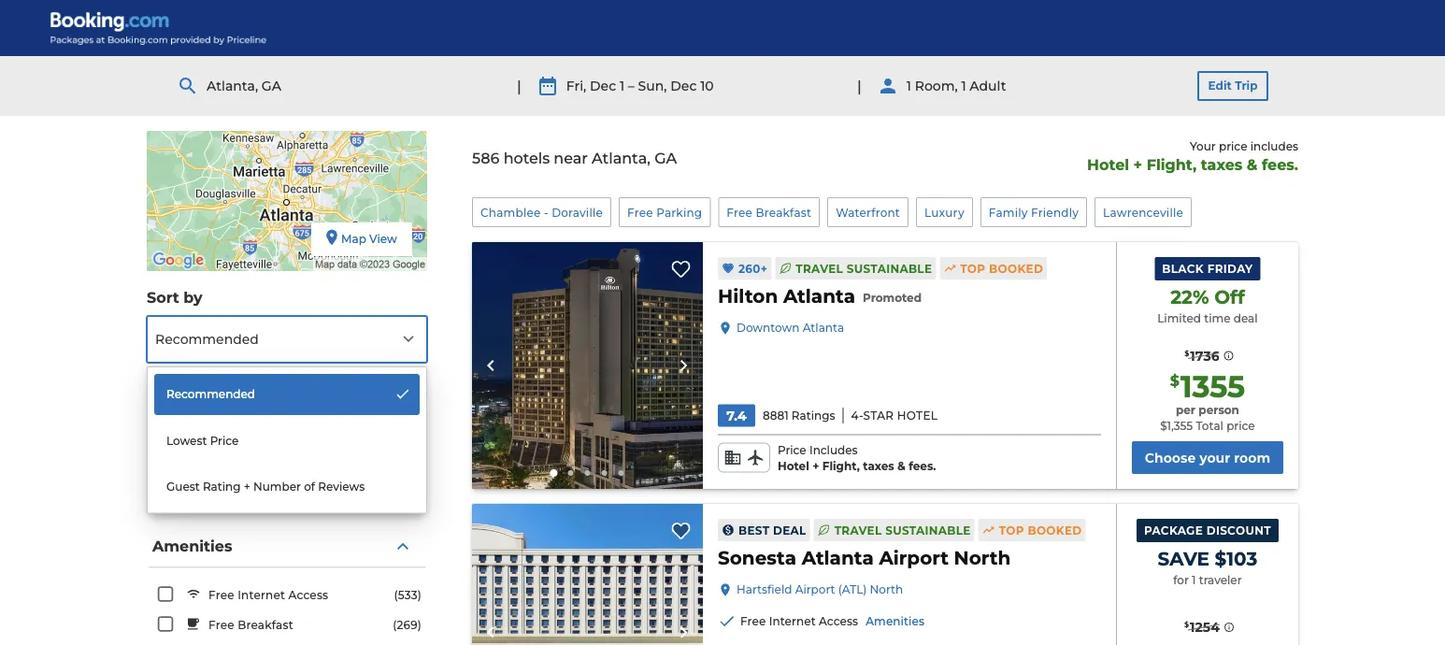 Task type: locate. For each thing, give the bounding box(es) containing it.
0 vertical spatial hotel
[[1088, 155, 1130, 173]]

1 vertical spatial taxes
[[863, 460, 895, 473]]

0 vertical spatial price
[[1220, 139, 1248, 153]]

1 horizontal spatial free breakfast
[[727, 206, 812, 219]]

dec
[[590, 78, 617, 94], [671, 78, 697, 94]]

amenities
[[152, 537, 232, 555], [866, 615, 925, 629]]

internet down 'amenities' dropdown button
[[238, 588, 285, 602]]

edit trip button
[[1198, 71, 1269, 101]]

amenities button
[[149, 526, 426, 568]]

+
[[1134, 155, 1143, 173], [813, 460, 820, 473], [244, 480, 250, 493]]

hotel right star
[[898, 409, 938, 422]]

taxes inside your price includes hotel + flight, taxes & fees.
[[1202, 155, 1243, 173]]

1 vertical spatial sustainable
[[886, 524, 971, 537]]

0 vertical spatial +
[[1134, 155, 1143, 173]]

$103
[[1216, 548, 1258, 571]]

0 vertical spatial amenities
[[152, 537, 232, 555]]

| for 1 room, 1 adult
[[858, 77, 862, 95]]

1 horizontal spatial ga
[[655, 149, 677, 167]]

top booked for hilton atlanta
[[961, 262, 1044, 275]]

sustainable up sonesta atlanta airport north
[[886, 524, 971, 537]]

fees. inside price includes hotel + flight, taxes & fees.
[[909, 460, 937, 473]]

free breakfast down the free internet access
[[209, 618, 294, 632]]

atlanta up (atl)
[[802, 547, 874, 570]]

recommended
[[155, 331, 259, 347], [166, 387, 255, 401]]

free internet access amenities
[[741, 615, 925, 629]]

2 | from the left
[[858, 77, 862, 95]]

0 horizontal spatial price
[[210, 434, 239, 448]]

for 1 traveler
[[1174, 573, 1243, 587]]

atlanta for downtown
[[803, 321, 845, 335]]

hotel inside price includes hotel + flight, taxes & fees.
[[778, 460, 810, 473]]

free down the free internet access
[[209, 618, 235, 632]]

0 horizontal spatial breakfast
[[238, 618, 294, 632]]

1 vertical spatial top booked
[[1000, 524, 1083, 537]]

0 horizontal spatial &
[[898, 460, 906, 473]]

+ right rating
[[244, 480, 250, 493]]

free left parking
[[628, 206, 654, 219]]

22%
[[1171, 286, 1210, 309]]

1 vertical spatial top
[[1000, 524, 1025, 537]]

0 vertical spatial breakfast
[[756, 206, 812, 219]]

travel up hilton atlanta - promoted element
[[796, 262, 844, 275]]

breakfast up 260+
[[756, 206, 812, 219]]

1 horizontal spatial access
[[819, 615, 859, 629]]

airport
[[880, 547, 949, 570], [796, 583, 836, 597]]

1 vertical spatial recommended
[[166, 387, 255, 401]]

1 right for
[[1193, 573, 1197, 587]]

0 horizontal spatial access
[[289, 588, 329, 602]]

–
[[628, 78, 635, 94]]

0 vertical spatial travel
[[796, 262, 844, 275]]

+ up lawrenceville
[[1134, 155, 1143, 173]]

internet down hartsfield airport (atl) north
[[769, 615, 816, 629]]

access down (atl)
[[819, 615, 859, 629]]

0 vertical spatial flight,
[[1147, 155, 1197, 173]]

1 | from the left
[[517, 77, 522, 95]]

booked for sonesta atlanta airport north
[[1028, 524, 1083, 537]]

free up heart icon
[[727, 206, 753, 219]]

1736
[[1191, 348, 1220, 364]]

1 dec from the left
[[590, 78, 617, 94]]

0 vertical spatial travel sustainable
[[796, 262, 933, 275]]

2 horizontal spatial hotel
[[1088, 155, 1130, 173]]

sonesta atlanta airport north element
[[718, 545, 1011, 572]]

travel for sonesta
[[835, 524, 882, 537]]

dec right fri,
[[590, 78, 617, 94]]

atlanta inside hilton atlanta - promoted element
[[784, 285, 856, 308]]

dec left 10
[[671, 78, 697, 94]]

1 vertical spatial $
[[1171, 372, 1180, 390]]

1 horizontal spatial top
[[1000, 524, 1025, 537]]

1 vertical spatial breakfast
[[238, 618, 294, 632]]

free down 'amenities' dropdown button
[[209, 588, 235, 602]]

price
[[1220, 139, 1248, 153], [1227, 419, 1256, 433]]

1 vertical spatial internet
[[769, 615, 816, 629]]

1 vertical spatial travel
[[835, 524, 882, 537]]

|
[[517, 77, 522, 95], [858, 77, 862, 95]]

0 vertical spatial $
[[1185, 349, 1190, 358]]

search button
[[149, 382, 426, 424]]

atlanta down hilton atlanta - promoted element
[[803, 321, 845, 335]]

$
[[1185, 349, 1190, 358], [1171, 372, 1180, 390], [1185, 621, 1190, 629]]

taxes
[[1202, 155, 1243, 173], [863, 460, 895, 473]]

1 horizontal spatial fees.
[[1263, 155, 1299, 173]]

recommended down by
[[155, 331, 259, 347]]

2 dec from the left
[[671, 78, 697, 94]]

1 horizontal spatial dec
[[671, 78, 697, 94]]

0 vertical spatial photo carousel region
[[472, 242, 703, 489]]

price down the person
[[1227, 419, 1256, 433]]

1 vertical spatial hotel
[[898, 409, 938, 422]]

0 horizontal spatial flight,
[[823, 460, 860, 473]]

doraville
[[552, 206, 603, 219]]

friendly
[[1032, 206, 1079, 219]]

hotel down 8881 ratings
[[778, 460, 810, 473]]

1 horizontal spatial amenities
[[866, 615, 925, 629]]

0 vertical spatial north
[[955, 547, 1011, 570]]

0 horizontal spatial free breakfast
[[209, 618, 294, 632]]

list box
[[147, 367, 427, 514]]

breakfast
[[756, 206, 812, 219], [238, 618, 294, 632]]

hotel up lawrenceville
[[1088, 155, 1130, 173]]

0 vertical spatial top booked
[[961, 262, 1044, 275]]

travel sustainable up hilton atlanta - promoted element
[[796, 262, 933, 275]]

0 vertical spatial fees.
[[1263, 155, 1299, 173]]

$ inside $ 1736
[[1185, 349, 1190, 358]]

1
[[620, 78, 625, 94], [907, 78, 912, 94], [962, 78, 967, 94], [1193, 573, 1197, 587]]

0 horizontal spatial +
[[244, 480, 250, 493]]

flight, down your on the top right
[[1147, 155, 1197, 173]]

0 horizontal spatial internet
[[238, 588, 285, 602]]

0 horizontal spatial north
[[870, 583, 904, 597]]

1 vertical spatial amenities
[[866, 615, 925, 629]]

0 vertical spatial atlanta
[[784, 285, 856, 308]]

$ up per
[[1171, 372, 1180, 390]]

0 horizontal spatial ga
[[262, 78, 281, 94]]

1 vertical spatial fees.
[[909, 460, 937, 473]]

0 vertical spatial taxes
[[1202, 155, 1243, 173]]

0 horizontal spatial amenities
[[152, 537, 232, 555]]

1 horizontal spatial |
[[858, 77, 862, 95]]

package
[[1145, 524, 1204, 538]]

0 vertical spatial booked
[[990, 262, 1044, 275]]

1 vertical spatial booked
[[1028, 524, 1083, 537]]

price down 8881 ratings
[[778, 444, 807, 457]]

price inside the "$ 1355 per person $1,355 total price"
[[1227, 419, 1256, 433]]

7.4
[[727, 408, 747, 424]]

of
[[304, 480, 315, 493]]

2 vertical spatial $
[[1185, 621, 1190, 629]]

taxes down star
[[863, 460, 895, 473]]

0 horizontal spatial hotel
[[778, 460, 810, 473]]

reviews
[[318, 480, 365, 493]]

1 vertical spatial price
[[1227, 419, 1256, 433]]

travel sustainable for sonesta atlanta airport north
[[835, 524, 971, 537]]

price
[[210, 434, 239, 448], [778, 444, 807, 457]]

1 vertical spatial &
[[898, 460, 906, 473]]

travel up sonesta atlanta airport north
[[835, 524, 882, 537]]

2 vertical spatial +
[[244, 480, 250, 493]]

access
[[289, 588, 329, 602], [819, 615, 859, 629]]

atlanta up downtown atlanta
[[784, 285, 856, 308]]

& down 4-star hotel
[[898, 460, 906, 473]]

hotels
[[504, 149, 550, 167]]

downtown
[[737, 321, 800, 335]]

0 vertical spatial &
[[1248, 155, 1258, 173]]

amenities down (atl)
[[866, 615, 925, 629]]

0 vertical spatial airport
[[880, 547, 949, 570]]

atlanta for sonesta
[[802, 547, 874, 570]]

top for sonesta atlanta airport north
[[1000, 524, 1025, 537]]

hilton atlanta
[[718, 285, 856, 308]]

1 left adult
[[962, 78, 967, 94]]

$1,355
[[1161, 419, 1194, 433]]

amenities down guest
[[152, 537, 232, 555]]

1 photo carousel region from the top
[[472, 242, 703, 489]]

0 vertical spatial internet
[[238, 588, 285, 602]]

| left 'room,'
[[858, 77, 862, 95]]

free breakfast
[[727, 206, 812, 219], [209, 618, 294, 632]]

& down includes
[[1248, 155, 1258, 173]]

travel sustainable
[[796, 262, 933, 275], [835, 524, 971, 537]]

adult
[[970, 78, 1007, 94]]

1 horizontal spatial price
[[778, 444, 807, 457]]

1 horizontal spatial flight,
[[1147, 155, 1197, 173]]

travel sustainable up sonesta atlanta airport north
[[835, 524, 971, 537]]

1 vertical spatial atlanta,
[[592, 149, 651, 167]]

north
[[955, 547, 1011, 570], [870, 583, 904, 597]]

sustainable down the waterfront
[[847, 262, 933, 275]]

586
[[472, 149, 500, 167]]

0 vertical spatial top
[[961, 262, 986, 275]]

0 vertical spatial atlanta,
[[207, 78, 258, 94]]

hotel for price includes hotel + flight, taxes & fees.
[[778, 460, 810, 473]]

2 vertical spatial atlanta
[[802, 547, 874, 570]]

1 vertical spatial travel sustainable
[[835, 524, 971, 537]]

your
[[1200, 450, 1231, 466]]

0 horizontal spatial atlanta,
[[207, 78, 258, 94]]

$ 1736
[[1185, 348, 1220, 364]]

1 vertical spatial access
[[819, 615, 859, 629]]

price includes hotel + flight, taxes & fees.
[[778, 444, 937, 473]]

sustainable
[[847, 262, 933, 275], [886, 524, 971, 537]]

0 vertical spatial sustainable
[[847, 262, 933, 275]]

limited
[[1158, 311, 1202, 325]]

free
[[628, 206, 654, 219], [727, 206, 753, 219], [209, 588, 235, 602], [741, 615, 766, 629], [209, 618, 235, 632]]

1 vertical spatial flight,
[[823, 460, 860, 473]]

2 vertical spatial hotel
[[778, 460, 810, 473]]

internet for free internet access
[[238, 588, 285, 602]]

$ left 1254
[[1185, 621, 1190, 629]]

taxes down your on the top right
[[1202, 155, 1243, 173]]

your price includes hotel + flight, taxes & fees.
[[1088, 139, 1299, 173]]

photo carousel region
[[472, 242, 703, 489], [472, 504, 703, 645]]

top booked
[[961, 262, 1044, 275], [1000, 524, 1083, 537]]

price right your on the top right
[[1220, 139, 1248, 153]]

2 photo carousel region from the top
[[472, 504, 703, 645]]

0 horizontal spatial taxes
[[863, 460, 895, 473]]

1254
[[1191, 620, 1220, 636]]

best
[[739, 524, 770, 537]]

&
[[1248, 155, 1258, 173], [898, 460, 906, 473]]

travel for hilton
[[796, 262, 844, 275]]

off
[[1215, 286, 1246, 309]]

1 vertical spatial north
[[870, 583, 904, 597]]

0 horizontal spatial airport
[[796, 583, 836, 597]]

hartsfield airport (atl) north
[[737, 583, 904, 597]]

+ down includes
[[813, 460, 820, 473]]

best deal
[[739, 524, 807, 537]]

breakfast down the free internet access
[[238, 618, 294, 632]]

1 horizontal spatial +
[[813, 460, 820, 473]]

waterfront
[[836, 206, 901, 219]]

chamblee - doraville
[[481, 206, 603, 219]]

deal
[[774, 524, 807, 537]]

traveler
[[1200, 573, 1243, 587]]

fees. down 4-star hotel
[[909, 460, 937, 473]]

1 horizontal spatial taxes
[[1202, 155, 1243, 173]]

rating
[[203, 480, 241, 493]]

fees. down includes
[[1263, 155, 1299, 173]]

1 horizontal spatial hotel
[[898, 409, 938, 422]]

travel
[[796, 262, 844, 275], [835, 524, 882, 537]]

| left fri,
[[517, 77, 522, 95]]

1 horizontal spatial internet
[[769, 615, 816, 629]]

1 vertical spatial airport
[[796, 583, 836, 597]]

$ inside "$ 1254"
[[1185, 621, 1190, 629]]

1 vertical spatial atlanta
[[803, 321, 845, 335]]

$ inside the "$ 1355 per person $1,355 total price"
[[1171, 372, 1180, 390]]

fees.
[[1263, 155, 1299, 173], [909, 460, 937, 473]]

+ inside price includes hotel + flight, taxes & fees.
[[813, 460, 820, 473]]

0 horizontal spatial top
[[961, 262, 986, 275]]

0 vertical spatial access
[[289, 588, 329, 602]]

flight, down includes
[[823, 460, 860, 473]]

atlanta, ga
[[207, 78, 281, 94]]

price inside price includes hotel + flight, taxes & fees.
[[778, 444, 807, 457]]

1 vertical spatial photo carousel region
[[472, 504, 703, 645]]

top
[[961, 262, 986, 275], [1000, 524, 1025, 537]]

ga
[[262, 78, 281, 94], [655, 149, 677, 167]]

flight, inside price includes hotel + flight, taxes & fees.
[[823, 460, 860, 473]]

0 vertical spatial recommended
[[155, 331, 259, 347]]

0 vertical spatial free breakfast
[[727, 206, 812, 219]]

1 horizontal spatial north
[[955, 547, 1011, 570]]

recommended up lowest price on the bottom left of the page
[[166, 387, 255, 401]]

0 vertical spatial ga
[[262, 78, 281, 94]]

access down 'amenities' dropdown button
[[289, 588, 329, 602]]

1 vertical spatial free breakfast
[[209, 618, 294, 632]]

1 vertical spatial ga
[[655, 149, 677, 167]]

1 horizontal spatial &
[[1248, 155, 1258, 173]]

hotel for 4-star hotel
[[898, 409, 938, 422]]

2 horizontal spatial +
[[1134, 155, 1143, 173]]

0 horizontal spatial |
[[517, 77, 522, 95]]

go to image #2 image
[[568, 471, 574, 476]]

lowest
[[166, 434, 207, 448]]

person
[[1199, 404, 1240, 417]]

hotel inside your price includes hotel + flight, taxes & fees.
[[1088, 155, 1130, 173]]

search
[[152, 393, 206, 411]]

internet
[[238, 588, 285, 602], [769, 615, 816, 629]]

free breakfast up 260+
[[727, 206, 812, 219]]

go to image #4 image
[[602, 471, 607, 476]]

0 horizontal spatial fees.
[[909, 460, 937, 473]]

price right the lowest
[[210, 434, 239, 448]]

atlanta inside sonesta atlanta airport north element
[[802, 547, 874, 570]]

property building image
[[472, 242, 703, 489]]

0 horizontal spatial dec
[[590, 78, 617, 94]]

$ left 1736
[[1185, 349, 1190, 358]]

1 vertical spatial +
[[813, 460, 820, 473]]



Task type: vqa. For each thing, say whether or not it's contained in the screenshot.
list box at the bottom of the page containing Recommended
yes



Task type: describe. For each thing, give the bounding box(es) containing it.
hilton
[[718, 285, 778, 308]]

booking.com packages image
[[50, 11, 268, 45]]

1355
[[1181, 369, 1246, 405]]

sort by
[[147, 288, 203, 306]]

ratings
[[792, 409, 836, 422]]

north for hartsfield airport (atl) north
[[870, 583, 904, 597]]

includes
[[810, 444, 858, 457]]

$ 1355 per person $1,355 total price
[[1161, 369, 1256, 433]]

lowest price
[[166, 434, 239, 448]]

hartsfield
[[737, 583, 793, 597]]

| for fri, dec 1 – sun, dec 10
[[517, 77, 522, 95]]

time
[[1205, 311, 1231, 325]]

$ for 1254
[[1185, 621, 1190, 629]]

1 room, 1 adult
[[907, 78, 1007, 94]]

choose your room button
[[1132, 442, 1284, 474]]

choose your room
[[1145, 450, 1271, 466]]

package discount
[[1145, 524, 1272, 538]]

parking
[[657, 206, 703, 219]]

per
[[1177, 404, 1196, 417]]

atlanta for hilton
[[784, 285, 856, 308]]

free parking
[[628, 206, 703, 219]]

chamblee
[[481, 206, 541, 219]]

lawrenceville
[[1104, 206, 1184, 219]]

1 left 'room,'
[[907, 78, 912, 94]]

access for free internet access
[[289, 588, 329, 602]]

internet for free internet access amenities
[[769, 615, 816, 629]]

4-star hotel
[[852, 409, 938, 422]]

$ 1254
[[1185, 620, 1220, 636]]

room,
[[915, 78, 958, 94]]

map
[[341, 232, 366, 246]]

4-
[[852, 409, 864, 422]]

free down hartsfield
[[741, 615, 766, 629]]

10
[[701, 78, 714, 94]]

travel sustainable for hilton atlanta
[[796, 262, 933, 275]]

recommended button
[[147, 316, 427, 363]]

access for free internet access amenities
[[819, 615, 859, 629]]

map view
[[341, 232, 397, 246]]

heart icon image
[[722, 262, 735, 275]]

number
[[253, 480, 301, 493]]

go to image #3 image
[[585, 471, 591, 476]]

booked for hilton atlanta
[[990, 262, 1044, 275]]

1 horizontal spatial breakfast
[[756, 206, 812, 219]]

pool view image
[[472, 504, 703, 645]]

black
[[1163, 262, 1205, 276]]

sonesta
[[718, 547, 797, 570]]

family friendly
[[989, 206, 1079, 219]]

(atl)
[[839, 583, 867, 597]]

limited time deal
[[1158, 311, 1259, 325]]

1 left –
[[620, 78, 625, 94]]

top for hilton atlanta
[[961, 262, 986, 275]]

room
[[1235, 450, 1271, 466]]

fri, dec 1 – sun, dec 10
[[567, 78, 714, 94]]

taxes inside price includes hotel + flight, taxes & fees.
[[863, 460, 895, 473]]

your
[[1191, 139, 1217, 153]]

guest
[[166, 480, 200, 493]]

downtown atlanta
[[737, 321, 845, 335]]

+ inside your price includes hotel + flight, taxes & fees.
[[1134, 155, 1143, 173]]

luxury
[[925, 206, 965, 219]]

edit trip
[[1209, 79, 1258, 93]]

$ for 1355
[[1171, 372, 1180, 390]]

north for sonesta atlanta airport north
[[955, 547, 1011, 570]]

total
[[1197, 419, 1224, 433]]

by
[[184, 288, 203, 306]]

& inside your price includes hotel + flight, taxes & fees.
[[1248, 155, 1258, 173]]

edit
[[1209, 79, 1232, 93]]

586 hotels near atlanta, ga
[[472, 149, 677, 167]]

near
[[554, 149, 588, 167]]

(269)
[[393, 618, 422, 632]]

free internet access
[[209, 588, 329, 602]]

sustainable for sonesta atlanta airport north
[[886, 524, 971, 537]]

sort
[[147, 288, 179, 306]]

8881
[[763, 409, 789, 422]]

discount
[[1207, 524, 1272, 538]]

go to image #5 image
[[619, 471, 624, 476]]

(533)
[[394, 588, 422, 602]]

22% off
[[1171, 286, 1246, 309]]

$ for 1736
[[1185, 349, 1190, 358]]

260+
[[739, 262, 768, 275]]

friday
[[1208, 262, 1254, 276]]

family
[[989, 206, 1029, 219]]

hilton atlanta - promoted element
[[718, 284, 922, 310]]

choose
[[1145, 450, 1197, 466]]

list box containing recommended
[[147, 367, 427, 514]]

save
[[1158, 548, 1210, 571]]

top booked for sonesta atlanta airport north
[[1000, 524, 1083, 537]]

guest rating + number of reviews
[[166, 480, 365, 493]]

star
[[864, 409, 894, 422]]

1 horizontal spatial atlanta,
[[592, 149, 651, 167]]

for
[[1174, 573, 1190, 587]]

-
[[544, 206, 549, 219]]

price inside your price includes hotel + flight, taxes & fees.
[[1220, 139, 1248, 153]]

sonesta atlanta airport north
[[718, 547, 1011, 570]]

1 horizontal spatial airport
[[880, 547, 949, 570]]

view
[[369, 232, 397, 246]]

photo carousel region for save $103
[[472, 504, 703, 645]]

sustainable for hilton atlanta
[[847, 262, 933, 275]]

trip
[[1236, 79, 1258, 93]]

amenities inside dropdown button
[[152, 537, 232, 555]]

flight, inside your price includes hotel + flight, taxes & fees.
[[1147, 155, 1197, 173]]

black friday
[[1163, 262, 1254, 276]]

photo carousel region for 22% off
[[472, 242, 703, 489]]

recommended inside dropdown button
[[155, 331, 259, 347]]

sun,
[[638, 78, 667, 94]]

fees. inside your price includes hotel + flight, taxes & fees.
[[1263, 155, 1299, 173]]

go to image #1 image
[[550, 470, 558, 477]]

Hotel name, brand, or keyword text field
[[152, 446, 369, 492]]

deal
[[1234, 311, 1259, 325]]

8881 ratings
[[763, 409, 836, 422]]

& inside price includes hotel + flight, taxes & fees.
[[898, 460, 906, 473]]

includes
[[1251, 139, 1299, 153]]



